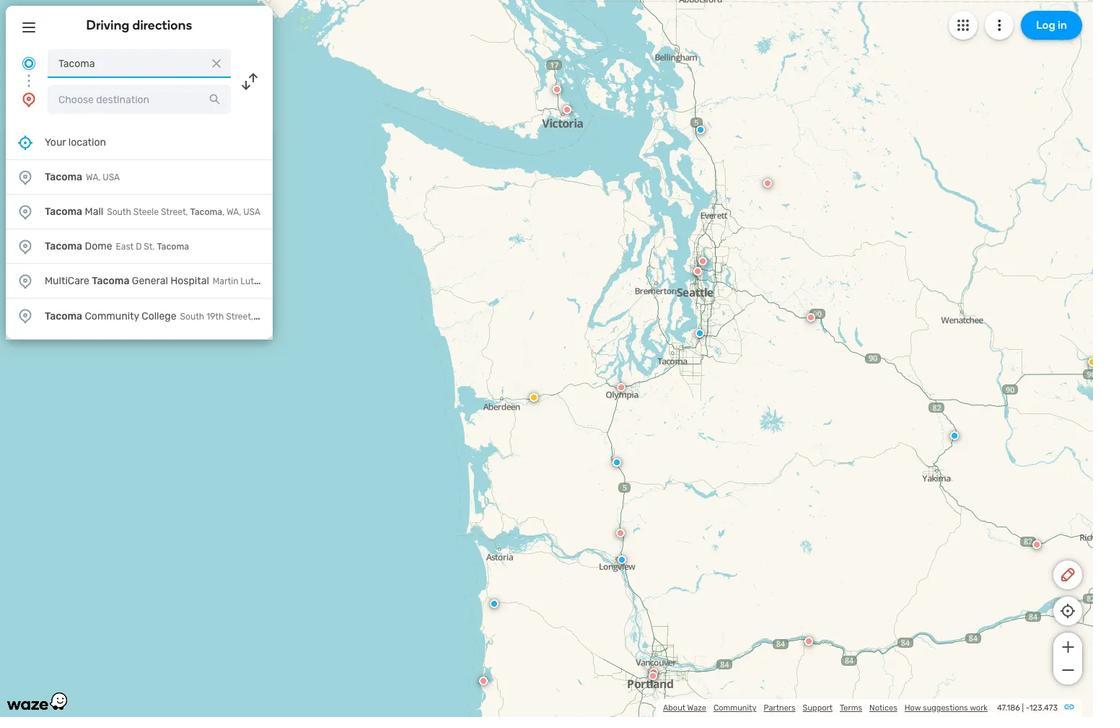 Task type: locate. For each thing, give the bounding box(es) containing it.
partners link
[[764, 704, 796, 713]]

Choose destination text field
[[48, 85, 231, 114]]

1 location image from the top
[[17, 169, 34, 186]]

Choose starting point text field
[[48, 49, 231, 78]]

notices
[[870, 704, 898, 713]]

location image inside 'option'
[[17, 203, 34, 220]]

list box
[[6, 126, 273, 339]]

1 horizontal spatial police image
[[696, 126, 705, 134]]

0 horizontal spatial road closed image
[[553, 85, 561, 94]]

47.186
[[997, 704, 1020, 713]]

about waze community partners support terms notices how suggestions work
[[663, 704, 988, 713]]

0 horizontal spatial police image
[[683, 329, 692, 338]]

0 vertical spatial road closed image
[[572, 100, 580, 109]]

driving directions
[[86, 17, 192, 33]]

location image
[[20, 91, 38, 108], [17, 203, 34, 220]]

suggestions
[[923, 704, 968, 713]]

3 location image from the top
[[17, 272, 34, 290]]

location image down current location icon at the left top of page
[[20, 91, 38, 108]]

community link
[[714, 704, 757, 713]]

4 location image from the top
[[17, 307, 34, 325]]

0 vertical spatial road closed image
[[553, 85, 561, 94]]

2 vertical spatial road closed image
[[650, 670, 659, 678]]

road closed image
[[572, 100, 580, 109], [702, 254, 711, 263], [479, 677, 488, 686]]

1 vertical spatial location image
[[17, 203, 34, 220]]

terms
[[840, 704, 862, 713]]

waze
[[687, 704, 706, 713]]

support link
[[803, 704, 833, 713]]

link image
[[1064, 701, 1075, 713]]

2 location image from the top
[[17, 238, 34, 255]]

driving
[[86, 17, 129, 33]]

location image down recenter image
[[17, 203, 34, 220]]

how suggestions work link
[[905, 704, 988, 713]]

option
[[6, 160, 273, 195], [6, 195, 273, 229], [6, 229, 273, 264], [6, 264, 273, 299], [6, 299, 273, 333]]

0 horizontal spatial road closed image
[[479, 677, 488, 686]]

road closed image
[[553, 85, 561, 94], [617, 383, 626, 392], [650, 670, 659, 678]]

location image
[[17, 169, 34, 186], [17, 238, 34, 255], [17, 272, 34, 290], [17, 307, 34, 325]]

x image
[[209, 56, 224, 71]]

police image
[[696, 126, 705, 134], [683, 329, 692, 338]]

1 vertical spatial road closed image
[[617, 383, 626, 392]]

location image for first 'option' from the bottom of the page
[[17, 307, 34, 325]]

about waze link
[[663, 704, 706, 713]]

3 option from the top
[[6, 229, 273, 264]]

1 vertical spatial road closed image
[[702, 254, 711, 263]]



Task type: describe. For each thing, give the bounding box(es) containing it.
-
[[1026, 704, 1030, 713]]

|
[[1022, 704, 1024, 713]]

current location image
[[20, 55, 38, 72]]

1 vertical spatial police image
[[683, 329, 692, 338]]

notices link
[[870, 704, 898, 713]]

47.186 | -123.473
[[997, 704, 1058, 713]]

1 horizontal spatial road closed image
[[617, 383, 626, 392]]

zoom out image
[[1059, 662, 1077, 679]]

police image
[[699, 294, 707, 303]]

1 horizontal spatial road closed image
[[572, 100, 580, 109]]

partners
[[764, 704, 796, 713]]

terms link
[[840, 704, 862, 713]]

2 horizontal spatial road closed image
[[702, 254, 711, 263]]

2 horizontal spatial road closed image
[[650, 670, 659, 678]]

4 option from the top
[[6, 264, 273, 299]]

work
[[970, 704, 988, 713]]

how
[[905, 704, 921, 713]]

hazard image
[[530, 393, 538, 402]]

zoom in image
[[1059, 639, 1077, 656]]

0 vertical spatial police image
[[696, 126, 705, 134]]

123.473
[[1030, 704, 1058, 713]]

location image for fifth 'option' from the bottom of the page
[[17, 169, 34, 186]]

directions
[[132, 17, 192, 33]]

2 vertical spatial road closed image
[[479, 677, 488, 686]]

5 option from the top
[[6, 299, 273, 333]]

community
[[714, 704, 757, 713]]

1 option from the top
[[6, 160, 273, 195]]

support
[[803, 704, 833, 713]]

recenter image
[[17, 134, 34, 151]]

about
[[663, 704, 686, 713]]

2 option from the top
[[6, 195, 273, 229]]

pencil image
[[1059, 566, 1077, 584]]

0 vertical spatial location image
[[20, 91, 38, 108]]

location image for 3rd 'option' from the bottom
[[17, 238, 34, 255]]

location image for 4th 'option' from the top
[[17, 272, 34, 290]]



Task type: vqa. For each thing, say whether or not it's contained in the screenshot.
Learn
no



